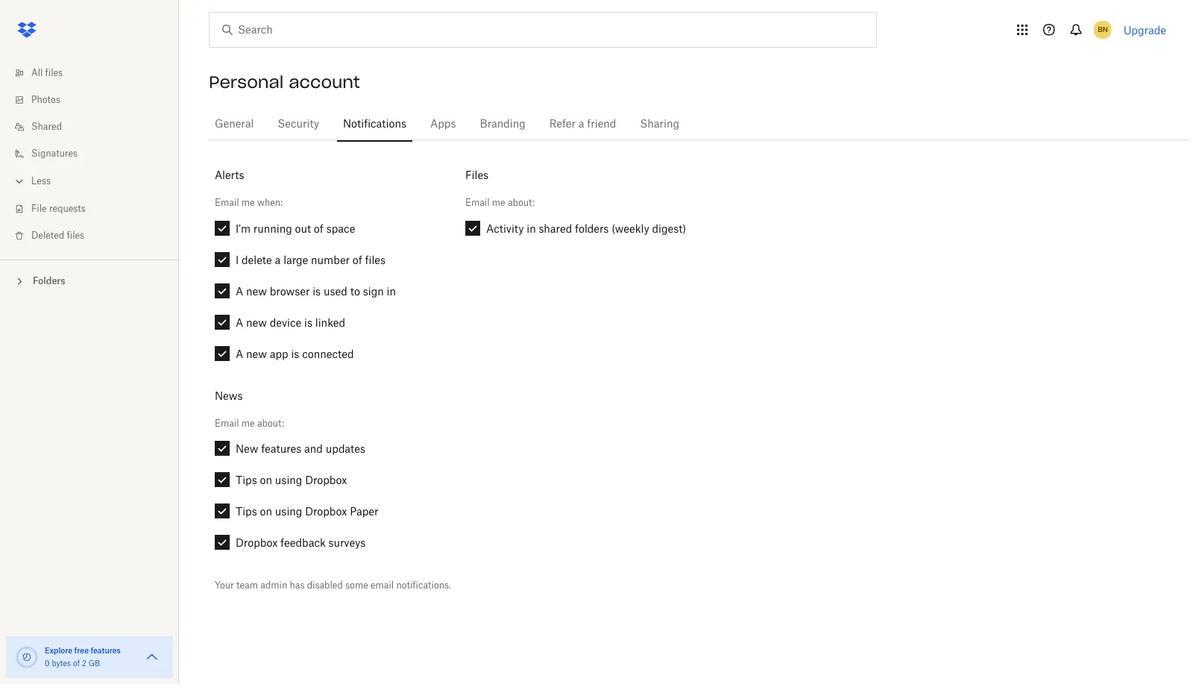 Task type: describe. For each thing, give the bounding box(es) containing it.
number
[[311, 253, 350, 266]]

requests
[[49, 204, 86, 213]]

team
[[236, 580, 258, 591]]

paper
[[350, 505, 379, 518]]

linked
[[315, 316, 345, 329]]

a for a new browser is used to sign in
[[236, 285, 243, 297]]

device
[[270, 316, 302, 329]]

file requests link
[[12, 195, 179, 222]]

is for app
[[291, 347, 299, 360]]

i
[[236, 253, 239, 266]]

less
[[31, 177, 51, 186]]

upgrade link
[[1124, 23, 1167, 36]]

app
[[270, 347, 288, 360]]

security
[[278, 119, 319, 130]]

2
[[82, 660, 86, 668]]

gb
[[88, 660, 100, 668]]

tab list containing general
[[209, 104, 1191, 142]]

personal account
[[209, 72, 360, 93]]

when
[[257, 197, 281, 208]]

i'm
[[236, 222, 251, 235]]

branding
[[480, 119, 526, 130]]

about for files
[[508, 197, 533, 208]]

notifications tab
[[337, 107, 413, 142]]

shared
[[539, 222, 572, 235]]

updates
[[326, 442, 366, 455]]

folders
[[575, 222, 609, 235]]

upgrade
[[1124, 23, 1167, 36]]

general
[[215, 119, 254, 130]]

running
[[254, 222, 292, 235]]

(weekly
[[612, 222, 650, 235]]

free
[[74, 646, 89, 655]]

dropbox for tips on using dropbox paper
[[305, 505, 347, 518]]

digest)
[[652, 222, 687, 235]]

email me when :
[[215, 197, 283, 208]]

folders button
[[0, 269, 179, 292]]

your
[[215, 580, 234, 591]]

email for alerts
[[215, 197, 239, 208]]

tips on using dropbox
[[236, 474, 347, 486]]

using for tips on using dropbox
[[275, 474, 302, 486]]

i delete a large number of files
[[236, 253, 386, 266]]

file requests
[[31, 204, 86, 213]]

all files link
[[12, 60, 179, 87]]

me for alerts
[[242, 197, 255, 208]]

dropbox for tips on using dropbox
[[305, 474, 347, 486]]

: for files
[[533, 197, 535, 208]]

files for deleted files
[[67, 231, 84, 240]]

refer a friend tab
[[544, 107, 622, 142]]

about for news
[[257, 418, 282, 429]]

used
[[324, 285, 348, 297]]

apps
[[430, 119, 456, 130]]

0 vertical spatial of
[[314, 222, 324, 235]]

file
[[31, 204, 47, 213]]

0 vertical spatial in
[[527, 222, 536, 235]]

to
[[350, 285, 360, 297]]

: for news
[[282, 418, 284, 429]]

folders
[[33, 275, 65, 286]]

friend
[[587, 119, 616, 130]]

tips for tips on using dropbox
[[236, 474, 257, 486]]

dropbox image
[[12, 15, 42, 45]]

new
[[236, 442, 258, 455]]

email for news
[[215, 418, 239, 429]]

is for device
[[304, 316, 313, 329]]

email me about : for files
[[465, 197, 535, 208]]

activity in shared folders (weekly digest)
[[486, 222, 687, 235]]

0
[[45, 660, 50, 668]]

features inside explore free features 0 bytes of 2 gb
[[91, 646, 121, 655]]

photos
[[31, 95, 60, 104]]

delete
[[242, 253, 272, 266]]

Search text field
[[238, 22, 846, 38]]

surveys
[[329, 536, 366, 549]]

shared link
[[12, 113, 179, 140]]

email
[[371, 580, 394, 591]]

list containing all files
[[0, 51, 179, 260]]

: for alerts
[[281, 197, 283, 208]]

refer a friend
[[550, 119, 616, 130]]

quota usage element
[[15, 645, 39, 669]]

i'm running out of space
[[236, 222, 355, 235]]

large
[[284, 253, 308, 266]]

space
[[326, 222, 355, 235]]

of for a
[[353, 253, 362, 266]]

email me about : for news
[[215, 418, 284, 429]]

features inside news group
[[261, 442, 302, 455]]

your team admin has disabled some email notifications.
[[215, 580, 451, 591]]

is for browser
[[313, 285, 321, 297]]



Task type: vqa. For each thing, say whether or not it's contained in the screenshot.
More about viewer info button
no



Task type: locate. For each thing, give the bounding box(es) containing it.
tips down the new
[[236, 474, 257, 486]]

is right 'app'
[[291, 347, 299, 360]]

all
[[31, 69, 43, 78]]

bytes
[[52, 660, 71, 668]]

2 using from the top
[[275, 505, 302, 518]]

1 horizontal spatial email me about :
[[465, 197, 535, 208]]

2 vertical spatial is
[[291, 347, 299, 360]]

1 vertical spatial is
[[304, 316, 313, 329]]

shared
[[31, 122, 62, 131]]

deleted
[[31, 231, 64, 240]]

features left and
[[261, 442, 302, 455]]

me up the new
[[242, 418, 255, 429]]

me for news
[[242, 418, 255, 429]]

account
[[289, 72, 360, 93]]

me left when
[[242, 197, 255, 208]]

1 using from the top
[[275, 474, 302, 486]]

signatures
[[31, 149, 78, 158]]

files right deleted
[[67, 231, 84, 240]]

news group
[[209, 441, 448, 566]]

has
[[290, 580, 305, 591]]

email me about : up activity
[[465, 197, 535, 208]]

0 vertical spatial about
[[508, 197, 533, 208]]

new features and updates
[[236, 442, 366, 455]]

files up "sign"
[[365, 253, 386, 266]]

a new browser is used to sign in
[[236, 285, 396, 297]]

about
[[508, 197, 533, 208], [257, 418, 282, 429]]

0 horizontal spatial a
[[275, 253, 281, 266]]

features up gb
[[91, 646, 121, 655]]

0 vertical spatial features
[[261, 442, 302, 455]]

1 horizontal spatial of
[[314, 222, 324, 235]]

tab list
[[209, 104, 1191, 142]]

about up the new
[[257, 418, 282, 429]]

: up running in the top of the page
[[281, 197, 283, 208]]

1 new from the top
[[246, 285, 267, 297]]

a right refer
[[579, 119, 585, 130]]

2 tips from the top
[[236, 505, 257, 518]]

dropbox down and
[[305, 474, 347, 486]]

files
[[45, 69, 63, 78], [67, 231, 84, 240], [365, 253, 386, 266]]

of inside explore free features 0 bytes of 2 gb
[[73, 660, 80, 668]]

general tab
[[209, 107, 260, 142]]

feedback
[[281, 536, 326, 549]]

2 a from the top
[[236, 316, 243, 329]]

using down new features and updates
[[275, 474, 302, 486]]

new for device
[[246, 316, 267, 329]]

0 vertical spatial a
[[579, 119, 585, 130]]

tips for tips on using dropbox paper
[[236, 505, 257, 518]]

of
[[314, 222, 324, 235], [353, 253, 362, 266], [73, 660, 80, 668]]

1 vertical spatial features
[[91, 646, 121, 655]]

personal
[[209, 72, 284, 93]]

0 vertical spatial on
[[260, 474, 272, 486]]

bn
[[1098, 25, 1108, 34]]

0 horizontal spatial of
[[73, 660, 80, 668]]

a left 'app'
[[236, 347, 243, 360]]

using for tips on using dropbox paper
[[275, 505, 302, 518]]

using
[[275, 474, 302, 486], [275, 505, 302, 518]]

admin
[[261, 580, 287, 591]]

1 tips from the top
[[236, 474, 257, 486]]

news
[[215, 389, 243, 402]]

explore
[[45, 646, 73, 655]]

1 horizontal spatial a
[[579, 119, 585, 130]]

is left linked
[[304, 316, 313, 329]]

and
[[304, 442, 323, 455]]

1 vertical spatial tips
[[236, 505, 257, 518]]

dropbox feedback surveys
[[236, 536, 366, 549]]

0 horizontal spatial email me about :
[[215, 418, 284, 429]]

a down i
[[236, 285, 243, 297]]

2 vertical spatial a
[[236, 347, 243, 360]]

files
[[465, 169, 489, 181]]

email down news
[[215, 418, 239, 429]]

alerts group
[[209, 220, 448, 377]]

0 vertical spatial tips
[[236, 474, 257, 486]]

email down alerts
[[215, 197, 239, 208]]

deleted files link
[[12, 222, 179, 249]]

photos link
[[12, 87, 179, 113]]

0 vertical spatial dropbox
[[305, 474, 347, 486]]

0 horizontal spatial files
[[45, 69, 63, 78]]

tips down tips on using dropbox
[[236, 505, 257, 518]]

1 vertical spatial of
[[353, 253, 362, 266]]

of for features
[[73, 660, 80, 668]]

1 horizontal spatial in
[[527, 222, 536, 235]]

of right number
[[353, 253, 362, 266]]

1 horizontal spatial features
[[261, 442, 302, 455]]

email down files
[[465, 197, 490, 208]]

disabled
[[307, 580, 343, 591]]

email for files
[[465, 197, 490, 208]]

new for app
[[246, 347, 267, 360]]

dropbox up team
[[236, 536, 278, 549]]

a
[[579, 119, 585, 130], [275, 253, 281, 266]]

new down delete
[[246, 285, 267, 297]]

browser
[[270, 285, 310, 297]]

1 vertical spatial files
[[67, 231, 84, 240]]

bn button
[[1091, 18, 1115, 42]]

a
[[236, 285, 243, 297], [236, 316, 243, 329], [236, 347, 243, 360]]

out
[[295, 222, 311, 235]]

a new device is linked
[[236, 316, 345, 329]]

1 vertical spatial in
[[387, 285, 396, 297]]

2 vertical spatial dropbox
[[236, 536, 278, 549]]

connected
[[302, 347, 354, 360]]

0 horizontal spatial features
[[91, 646, 121, 655]]

list
[[0, 51, 179, 260]]

1 vertical spatial a
[[236, 316, 243, 329]]

a left the large
[[275, 253, 281, 266]]

me up activity
[[492, 197, 506, 208]]

1 vertical spatial a
[[275, 253, 281, 266]]

files inside alerts group
[[365, 253, 386, 266]]

a inside group
[[275, 253, 281, 266]]

3 new from the top
[[246, 347, 267, 360]]

a for a new device is linked
[[236, 316, 243, 329]]

is
[[313, 285, 321, 297], [304, 316, 313, 329], [291, 347, 299, 360]]

1 vertical spatial new
[[246, 316, 267, 329]]

a for a new app is connected
[[236, 347, 243, 360]]

of right out
[[314, 222, 324, 235]]

sharing tab
[[634, 107, 686, 142]]

on
[[260, 474, 272, 486], [260, 505, 272, 518]]

dropbox
[[305, 474, 347, 486], [305, 505, 347, 518], [236, 536, 278, 549]]

2 on from the top
[[260, 505, 272, 518]]

2 horizontal spatial files
[[365, 253, 386, 266]]

1 horizontal spatial about
[[508, 197, 533, 208]]

2 horizontal spatial of
[[353, 253, 362, 266]]

on for tips on using dropbox
[[260, 474, 272, 486]]

a left device
[[236, 316, 243, 329]]

:
[[281, 197, 283, 208], [533, 197, 535, 208], [282, 418, 284, 429]]

in left the shared
[[527, 222, 536, 235]]

3 a from the top
[[236, 347, 243, 360]]

in right "sign"
[[387, 285, 396, 297]]

of left 2
[[73, 660, 80, 668]]

1 on from the top
[[260, 474, 272, 486]]

explore free features 0 bytes of 2 gb
[[45, 646, 121, 668]]

2 new from the top
[[246, 316, 267, 329]]

0 vertical spatial a
[[236, 285, 243, 297]]

: up new features and updates
[[282, 418, 284, 429]]

new left 'app'
[[246, 347, 267, 360]]

refer
[[550, 119, 576, 130]]

less image
[[12, 174, 27, 189]]

some
[[345, 580, 368, 591]]

0 horizontal spatial in
[[387, 285, 396, 297]]

alerts
[[215, 169, 244, 181]]

on down tips on using dropbox
[[260, 505, 272, 518]]

1 vertical spatial on
[[260, 505, 272, 518]]

1 vertical spatial using
[[275, 505, 302, 518]]

email me about : up the new
[[215, 418, 284, 429]]

activity
[[486, 222, 524, 235]]

in inside alerts group
[[387, 285, 396, 297]]

notifications.
[[396, 580, 451, 591]]

0 vertical spatial new
[[246, 285, 267, 297]]

1 horizontal spatial files
[[67, 231, 84, 240]]

on for tips on using dropbox paper
[[260, 505, 272, 518]]

using down tips on using dropbox
[[275, 505, 302, 518]]

1 vertical spatial dropbox
[[305, 505, 347, 518]]

in
[[527, 222, 536, 235], [387, 285, 396, 297]]

1 vertical spatial about
[[257, 418, 282, 429]]

signatures link
[[12, 140, 179, 167]]

sharing
[[640, 119, 680, 130]]

dropbox up the surveys in the left of the page
[[305, 505, 347, 518]]

security tab
[[272, 107, 325, 142]]

0 vertical spatial using
[[275, 474, 302, 486]]

0 vertical spatial email me about :
[[465, 197, 535, 208]]

on down new features and updates
[[260, 474, 272, 486]]

2 vertical spatial files
[[365, 253, 386, 266]]

apps tab
[[424, 107, 462, 142]]

0 vertical spatial is
[[313, 285, 321, 297]]

files right all at the top left of page
[[45, 69, 63, 78]]

is left the used
[[313, 285, 321, 297]]

a inside tab
[[579, 119, 585, 130]]

new left device
[[246, 316, 267, 329]]

: up activity in shared folders (weekly digest)
[[533, 197, 535, 208]]

new for browser
[[246, 285, 267, 297]]

sign
[[363, 285, 384, 297]]

2 vertical spatial of
[[73, 660, 80, 668]]

2 vertical spatial new
[[246, 347, 267, 360]]

branding tab
[[474, 107, 532, 142]]

email
[[215, 197, 239, 208], [465, 197, 490, 208], [215, 418, 239, 429]]

1 a from the top
[[236, 285, 243, 297]]

0 horizontal spatial about
[[257, 418, 282, 429]]

0 vertical spatial files
[[45, 69, 63, 78]]

deleted files
[[31, 231, 84, 240]]

tips
[[236, 474, 257, 486], [236, 505, 257, 518]]

me for files
[[492, 197, 506, 208]]

1 vertical spatial email me about :
[[215, 418, 284, 429]]

tips on using dropbox paper
[[236, 505, 379, 518]]

all files
[[31, 69, 63, 78]]

notifications
[[343, 119, 407, 130]]

a new app is connected
[[236, 347, 354, 360]]

files for all files
[[45, 69, 63, 78]]

about up activity
[[508, 197, 533, 208]]



